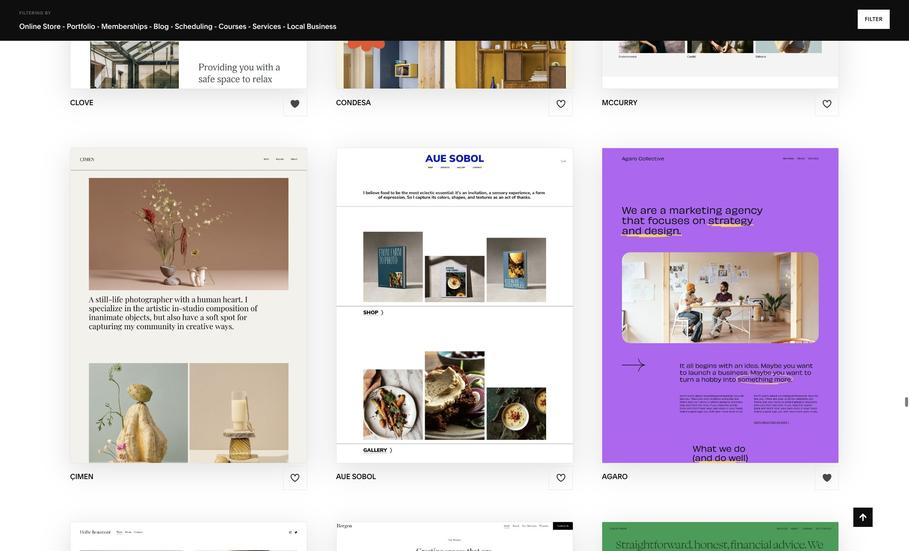 Task type: describe. For each thing, give the bounding box(es) containing it.
blog
[[154, 22, 169, 31]]

cadere image
[[603, 522, 839, 551]]

7 - from the left
[[283, 22, 286, 31]]

1 vertical spatial agaro
[[725, 305, 757, 315]]

courses
[[219, 22, 246, 31]]

services
[[253, 22, 281, 31]]

preview for preview çimen
[[154, 305, 192, 315]]

2 vertical spatial agaro
[[602, 472, 628, 481]]

4 - from the left
[[171, 22, 173, 31]]

2 vertical spatial sobol
[[352, 472, 376, 481]]

filtering by
[[19, 11, 51, 15]]

with for çimen
[[172, 288, 194, 298]]

remove clove from your favorites list image
[[290, 99, 300, 109]]

mccurry image
[[603, 0, 839, 89]]

start with agaro
[[674, 288, 758, 298]]

2 vertical spatial çimen
[[70, 472, 93, 481]]

start with aue sobol
[[399, 288, 501, 298]]

1 - from the left
[[62, 22, 65, 31]]

preview çimen link
[[154, 299, 223, 323]]

condesa
[[336, 98, 371, 107]]

online store - portfolio - memberships - blog - scheduling - courses - services - local business
[[19, 22, 337, 31]]

3 - from the left
[[149, 22, 152, 31]]

6 - from the left
[[248, 22, 251, 31]]

by
[[45, 11, 51, 15]]

preview agaro link
[[685, 299, 757, 323]]

çimen image
[[71, 148, 307, 463]]

beaumont image
[[71, 522, 307, 551]]

aue inside 'button'
[[452, 288, 469, 298]]

preview aue sobol
[[410, 305, 500, 315]]

scheduling
[[175, 22, 213, 31]]

add mccurry to your favorites list image
[[822, 99, 832, 109]]

preview aue sobol link
[[410, 299, 500, 323]]

start with agaro button
[[674, 281, 768, 306]]

preview for preview agaro
[[685, 305, 723, 315]]

remove agaro from your favorites list image
[[822, 473, 832, 483]]

start with aue sobol button
[[399, 281, 510, 306]]

condesa image
[[337, 0, 573, 89]]

local
[[287, 22, 305, 31]]

start with çimen button
[[143, 281, 234, 306]]



Task type: vqa. For each thing, say whether or not it's contained in the screenshot.
the left for
no



Task type: locate. For each thing, give the bounding box(es) containing it.
clove image
[[71, 0, 307, 89]]

1 horizontal spatial with
[[427, 288, 450, 298]]

start
[[143, 288, 170, 298], [399, 288, 425, 298], [674, 288, 700, 298]]

2 horizontal spatial start
[[674, 288, 700, 298]]

-
[[62, 22, 65, 31], [97, 22, 100, 31], [149, 22, 152, 31], [171, 22, 173, 31], [214, 22, 217, 31], [248, 22, 251, 31], [283, 22, 286, 31]]

1 vertical spatial çimen
[[194, 305, 223, 315]]

1 horizontal spatial preview
[[410, 305, 448, 315]]

3 with from the left
[[702, 288, 725, 298]]

memberships
[[101, 22, 148, 31]]

2 preview from the left
[[410, 305, 448, 315]]

bergen image
[[337, 522, 573, 551]]

with up 'preview aue sobol'
[[427, 288, 450, 298]]

- left courses
[[214, 22, 217, 31]]

online
[[19, 22, 41, 31]]

business
[[307, 22, 337, 31]]

3 preview from the left
[[685, 305, 723, 315]]

- right portfolio at the top of the page
[[97, 22, 100, 31]]

0 vertical spatial agaro
[[727, 288, 758, 298]]

2 - from the left
[[97, 22, 100, 31]]

aue sobol image
[[337, 148, 573, 463]]

portfolio
[[67, 22, 95, 31]]

çimen inside button
[[196, 288, 225, 298]]

with for aue
[[427, 288, 450, 298]]

2 start from the left
[[399, 288, 425, 298]]

filter button
[[858, 10, 890, 29]]

sobol
[[471, 288, 501, 298], [470, 305, 500, 315], [352, 472, 376, 481]]

preview down start with çimen
[[154, 305, 192, 315]]

filter
[[865, 16, 883, 22]]

store
[[43, 22, 61, 31]]

start with çimen
[[143, 288, 225, 298]]

1 with from the left
[[172, 288, 194, 298]]

çimen
[[196, 288, 225, 298], [194, 305, 223, 315], [70, 472, 93, 481]]

aue
[[452, 288, 469, 298], [450, 305, 468, 315], [336, 472, 351, 481]]

preview down start with aue sobol
[[410, 305, 448, 315]]

1 vertical spatial sobol
[[470, 305, 500, 315]]

- left local
[[283, 22, 286, 31]]

2 horizontal spatial preview
[[685, 305, 723, 315]]

with inside 'button'
[[427, 288, 450, 298]]

agaro image
[[603, 148, 839, 463]]

1 start from the left
[[143, 288, 170, 298]]

0 vertical spatial sobol
[[471, 288, 501, 298]]

0 horizontal spatial start
[[143, 288, 170, 298]]

mccurry
[[602, 98, 638, 107]]

2 with from the left
[[427, 288, 450, 298]]

start for preview çimen
[[143, 288, 170, 298]]

start inside 'button'
[[399, 288, 425, 298]]

with
[[172, 288, 194, 298], [427, 288, 450, 298], [702, 288, 725, 298]]

clove
[[70, 98, 94, 107]]

- left blog
[[149, 22, 152, 31]]

preview inside "link"
[[410, 305, 448, 315]]

add aue sobol to your favorites list image
[[556, 473, 566, 483]]

1 preview from the left
[[154, 305, 192, 315]]

preview
[[154, 305, 192, 315], [410, 305, 448, 315], [685, 305, 723, 315]]

with up 'preview agaro'
[[702, 288, 725, 298]]

- right blog
[[171, 22, 173, 31]]

0 horizontal spatial with
[[172, 288, 194, 298]]

preview down 'start with agaro'
[[685, 305, 723, 315]]

with up preview çimen
[[172, 288, 194, 298]]

preview for preview aue sobol
[[410, 305, 448, 315]]

- right courses
[[248, 22, 251, 31]]

back to top image
[[859, 513, 868, 522]]

3 start from the left
[[674, 288, 700, 298]]

aue inside "link"
[[450, 305, 468, 315]]

start for preview aue sobol
[[399, 288, 425, 298]]

0 horizontal spatial preview
[[154, 305, 192, 315]]

sobol inside 'button'
[[471, 288, 501, 298]]

agaro
[[727, 288, 758, 298], [725, 305, 757, 315], [602, 472, 628, 481]]

5 - from the left
[[214, 22, 217, 31]]

with for agaro
[[702, 288, 725, 298]]

aue sobol
[[336, 472, 376, 481]]

- right the store
[[62, 22, 65, 31]]

0 vertical spatial çimen
[[196, 288, 225, 298]]

add çimen to your favorites list image
[[290, 473, 300, 483]]

2 horizontal spatial with
[[702, 288, 725, 298]]

2 vertical spatial aue
[[336, 472, 351, 481]]

start for preview agaro
[[674, 288, 700, 298]]

sobol inside "link"
[[470, 305, 500, 315]]

agaro inside button
[[727, 288, 758, 298]]

preview çimen
[[154, 305, 223, 315]]

0 vertical spatial aue
[[452, 288, 469, 298]]

1 vertical spatial aue
[[450, 305, 468, 315]]

filtering
[[19, 11, 44, 15]]

preview agaro
[[685, 305, 757, 315]]

add condesa to your favorites list image
[[556, 99, 566, 109]]

1 horizontal spatial start
[[399, 288, 425, 298]]



